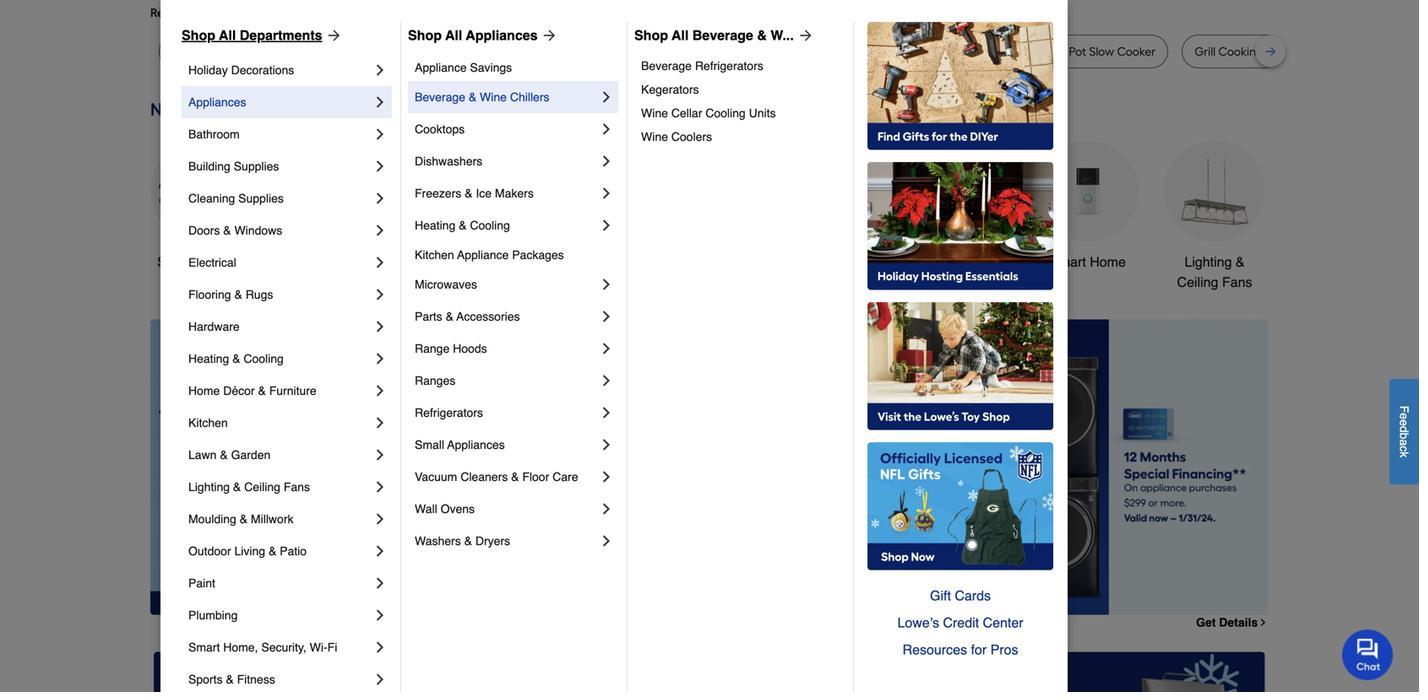 Task type: vqa. For each thing, say whether or not it's contained in the screenshot.
the Get
yes



Task type: describe. For each thing, give the bounding box(es) containing it.
0 horizontal spatial home
[[188, 384, 220, 398]]

smart home link
[[1038, 141, 1139, 272]]

lowe's
[[898, 616, 940, 631]]

heating for the left heating & cooling link
[[188, 352, 229, 366]]

1 horizontal spatial heating & cooling
[[415, 219, 510, 232]]

cooktops link
[[415, 113, 598, 145]]

0 vertical spatial wine
[[480, 90, 507, 104]]

outdoor tools & equipment
[[786, 254, 883, 290]]

chevron right image for small appliances link
[[598, 437, 615, 454]]

packages
[[512, 248, 564, 262]]

find gifts for the diyer. image
[[868, 22, 1054, 150]]

chevron right image for refrigerators
[[598, 405, 615, 422]]

beverage refrigerators
[[641, 59, 764, 73]]

get details link
[[1197, 616, 1269, 630]]

lawn
[[188, 449, 217, 462]]

chevron right image for "washers & dryers" link
[[598, 533, 615, 550]]

washers & dryers link
[[415, 526, 598, 558]]

recommended searches for you
[[150, 5, 324, 20]]

lawn & garden
[[188, 449, 271, 462]]

rugs
[[246, 288, 273, 302]]

paint link
[[188, 568, 372, 600]]

1 horizontal spatial home
[[1090, 254, 1126, 270]]

outdoor for outdoor tools & equipment
[[786, 254, 835, 270]]

wine for wine coolers
[[641, 130, 668, 144]]

décor
[[223, 384, 255, 398]]

0 vertical spatial heating & cooling link
[[415, 210, 598, 242]]

christmas decorations link
[[531, 141, 632, 293]]

doors & windows
[[188, 224, 282, 237]]

scroll to item #2 element
[[814, 583, 858, 593]]

equipment
[[803, 275, 867, 290]]

1 e from the top
[[1398, 413, 1412, 420]]

shop for shop all appliances
[[408, 27, 442, 43]]

smart home, security, wi-fi link
[[188, 632, 372, 664]]

kitchen appliance packages
[[415, 248, 564, 262]]

1 tools from the left
[[439, 254, 470, 270]]

gift cards
[[930, 589, 991, 604]]

instant
[[939, 44, 976, 59]]

2 cooking from the left
[[1219, 44, 1264, 59]]

center
[[983, 616, 1024, 631]]

chevron right image for wall ovens link at the bottom of the page
[[598, 501, 615, 518]]

flooring & rugs
[[188, 288, 273, 302]]

1 vertical spatial fans
[[284, 481, 310, 494]]

shop for shop all departments
[[182, 27, 215, 43]]

vacuum
[[415, 471, 457, 484]]

range hoods link
[[415, 333, 598, 365]]

cleaning supplies link
[[188, 183, 372, 215]]

f
[[1398, 406, 1412, 413]]

building
[[188, 160, 231, 173]]

kitchen for kitchen appliance packages
[[415, 248, 454, 262]]

chevron right image for range hoods
[[598, 341, 615, 357]]

1 horizontal spatial refrigerators
[[695, 59, 764, 73]]

small appliances
[[415, 439, 505, 452]]

f e e d b a c k
[[1398, 406, 1412, 458]]

0 horizontal spatial lighting & ceiling fans link
[[188, 472, 372, 504]]

grill
[[1195, 44, 1216, 59]]

crock pot cooking pot
[[780, 44, 900, 59]]

smart for smart home, security, wi-fi
[[188, 641, 220, 655]]

wall
[[415, 503, 437, 516]]

fans inside lighting & ceiling fans
[[1223, 275, 1253, 290]]

1 horizontal spatial lighting & ceiling fans link
[[1164, 141, 1266, 293]]

chevron right image for appliances
[[372, 94, 389, 111]]

shop all appliances link
[[408, 25, 558, 46]]

coolers
[[672, 130, 712, 144]]

chevron right image for lawn & garden
[[372, 447, 389, 464]]

scroll to item #4 image
[[899, 585, 939, 592]]

w...
[[771, 27, 794, 43]]

1 horizontal spatial bathroom link
[[911, 141, 1012, 272]]

shop these last-minute gifts. $99 or less. quantities are limited and won't last. image
[[150, 320, 423, 616]]

searches
[[234, 5, 284, 20]]

you
[[304, 5, 324, 20]]

hardware
[[188, 320, 240, 334]]

paint
[[188, 577, 215, 591]]

all for beverage
[[672, 27, 689, 43]]

parts & accessories link
[[415, 301, 598, 333]]

range
[[415, 342, 450, 356]]

crock for crock pot slow cooker
[[1035, 44, 1066, 59]]

supplies for cleaning supplies
[[238, 192, 284, 205]]

washers
[[415, 535, 461, 548]]

get details
[[1197, 616, 1258, 630]]

officially licensed n f l gifts. shop now. image
[[868, 443, 1054, 571]]

microwave countertop
[[505, 44, 629, 59]]

millwork
[[251, 513, 294, 526]]

all for departments
[[219, 27, 236, 43]]

appliances inside small appliances link
[[447, 439, 505, 452]]

vacuum cleaners & floor care link
[[415, 461, 598, 493]]

triple slow cooker
[[368, 44, 466, 59]]

home décor & furniture link
[[188, 375, 372, 407]]

0 horizontal spatial lighting & ceiling fans
[[188, 481, 310, 494]]

wall ovens
[[415, 503, 475, 516]]

crock pot slow cooker
[[1035, 44, 1156, 59]]

0 horizontal spatial refrigerators
[[415, 406, 483, 420]]

appliances inside appliances link
[[188, 95, 246, 109]]

2 pot from the left
[[883, 44, 900, 59]]

0 vertical spatial lighting & ceiling fans
[[1178, 254, 1253, 290]]

pot for instant pot
[[979, 44, 996, 59]]

outdoor for outdoor living & patio
[[188, 545, 231, 559]]

& inside 'outdoor tools & equipment'
[[874, 254, 883, 270]]

cooktops
[[415, 123, 465, 136]]

small appliances link
[[415, 429, 598, 461]]

shop for shop all beverage & w...
[[635, 27, 668, 43]]

vacuum cleaners & floor care
[[415, 471, 578, 484]]

holiday hosting essentials. image
[[868, 162, 1054, 291]]

smart home
[[1050, 254, 1126, 270]]

floor
[[523, 471, 549, 484]]

furniture
[[269, 384, 317, 398]]

0 horizontal spatial heating & cooling link
[[188, 343, 372, 375]]

wine cellar cooling units link
[[641, 101, 842, 125]]

triple
[[368, 44, 397, 59]]

2 horizontal spatial cooling
[[706, 106, 746, 120]]

new deals every day during 25 days of deals image
[[150, 95, 1269, 124]]

christmas
[[551, 254, 612, 270]]

up to 35 percent off select small appliances. image
[[533, 653, 886, 693]]

0 horizontal spatial lighting
[[188, 481, 230, 494]]

0 vertical spatial appliance
[[415, 61, 467, 74]]

smart for smart home
[[1050, 254, 1086, 270]]

pot for crock pot slow cooker
[[1069, 44, 1087, 59]]

crock for crock pot cooking pot
[[780, 44, 812, 59]]

holiday decorations link
[[188, 54, 372, 86]]

details
[[1220, 616, 1258, 630]]

smart home, security, wi-fi
[[188, 641, 337, 655]]

building supplies link
[[188, 150, 372, 183]]

fi
[[328, 641, 337, 655]]

0 horizontal spatial heating & cooling
[[188, 352, 284, 366]]

warming
[[1312, 44, 1362, 59]]

savings
[[470, 61, 512, 74]]

visit the lowe's toy shop. image
[[868, 303, 1054, 431]]

deals
[[211, 254, 245, 270]]

shop all departments link
[[182, 25, 343, 46]]

sports
[[188, 673, 223, 687]]

chevron right image for freezers & ice makers
[[598, 185, 615, 202]]



Task type: locate. For each thing, give the bounding box(es) containing it.
0 horizontal spatial arrow right image
[[322, 27, 343, 44]]

supplies inside "cleaning supplies" link
[[238, 192, 284, 205]]

supplies inside building supplies link
[[234, 160, 279, 173]]

1 vertical spatial lighting
[[188, 481, 230, 494]]

0 vertical spatial bathroom
[[188, 128, 240, 141]]

chevron right image for microwaves
[[598, 276, 615, 293]]

arrow right image inside shop all departments link
[[322, 27, 343, 44]]

1 vertical spatial wine
[[641, 106, 668, 120]]

decorations down christmas
[[545, 275, 617, 290]]

accessories
[[457, 310, 520, 324]]

0 horizontal spatial cooling
[[244, 352, 284, 366]]

1 vertical spatial bathroom
[[932, 254, 991, 270]]

all down "recommended searches for you" heading
[[672, 27, 689, 43]]

tools up microwaves at the left top of the page
[[439, 254, 470, 270]]

chevron right image for lighting & ceiling fans
[[372, 479, 389, 496]]

1 horizontal spatial beverage
[[641, 59, 692, 73]]

1 horizontal spatial cooking
[[1219, 44, 1264, 59]]

1 horizontal spatial fans
[[1223, 275, 1253, 290]]

0 horizontal spatial cooker
[[428, 44, 466, 59]]

0 vertical spatial for
[[286, 5, 302, 20]]

0 horizontal spatial beverage
[[415, 90, 466, 104]]

chevron right image for dishwashers
[[598, 153, 615, 170]]

0 horizontal spatial ceiling
[[244, 481, 281, 494]]

arrow right image up microwave
[[538, 27, 558, 44]]

0 horizontal spatial arrow right image
[[538, 27, 558, 44]]

1 shop from the left
[[182, 27, 215, 43]]

outdoor inside 'outdoor tools & equipment'
[[786, 254, 835, 270]]

outdoor tools & equipment link
[[784, 141, 886, 293]]

appliance savings link
[[415, 54, 615, 81]]

0 vertical spatial supplies
[[234, 160, 279, 173]]

decorations inside christmas decorations link
[[545, 275, 617, 290]]

cooling up the home décor & furniture
[[244, 352, 284, 366]]

hardware link
[[188, 311, 372, 343]]

doors & windows link
[[188, 215, 372, 247]]

chevron right image for home décor & furniture link
[[372, 383, 389, 400]]

rack
[[1365, 44, 1391, 59]]

appliances inside shop all appliances link
[[466, 27, 538, 43]]

lawn & garden link
[[188, 439, 372, 472]]

freezers
[[415, 187, 462, 200]]

0 vertical spatial heating
[[415, 219, 456, 232]]

smart inside smart home link
[[1050, 254, 1086, 270]]

fitness
[[237, 673, 275, 687]]

range hoods
[[415, 342, 487, 356]]

0 vertical spatial home
[[1090, 254, 1126, 270]]

decorations down shop all departments link
[[231, 63, 294, 77]]

chevron right image for cleaning supplies
[[372, 190, 389, 207]]

0 horizontal spatial heating
[[188, 352, 229, 366]]

beverage for savings
[[415, 90, 466, 104]]

heating & cooling down freezers & ice makers
[[415, 219, 510, 232]]

heating & cooling link down makers
[[415, 210, 598, 242]]

appliances
[[466, 27, 538, 43], [188, 95, 246, 109], [447, 439, 505, 452]]

1 pot from the left
[[814, 44, 832, 59]]

kitchen up microwaves at the left top of the page
[[415, 248, 454, 262]]

1 vertical spatial decorations
[[545, 275, 617, 290]]

1 vertical spatial appliance
[[457, 248, 509, 262]]

2 vertical spatial cooling
[[244, 352, 284, 366]]

1 horizontal spatial lighting
[[1185, 254, 1232, 270]]

beverage up cooktops
[[415, 90, 466, 104]]

shop up kegerators
[[635, 27, 668, 43]]

1 vertical spatial heating
[[188, 352, 229, 366]]

1 vertical spatial cooling
[[470, 219, 510, 232]]

1 horizontal spatial lighting & ceiling fans
[[1178, 254, 1253, 290]]

1 horizontal spatial for
[[971, 643, 987, 658]]

lowe's credit center
[[898, 616, 1024, 631]]

2 cooker from the left
[[1117, 44, 1156, 59]]

heating for heating & cooling link to the top
[[415, 219, 456, 232]]

security,
[[261, 641, 307, 655]]

decorations inside holiday decorations link
[[231, 63, 294, 77]]

1 horizontal spatial arrow right image
[[1238, 468, 1255, 485]]

chevron right image
[[372, 62, 389, 79], [598, 89, 615, 106], [372, 94, 389, 111], [598, 121, 615, 138], [598, 153, 615, 170], [598, 185, 615, 202], [372, 190, 389, 207], [372, 222, 389, 239], [372, 254, 389, 271], [598, 276, 615, 293], [372, 286, 389, 303], [372, 319, 389, 335], [598, 341, 615, 357], [598, 405, 615, 422], [372, 447, 389, 464], [598, 469, 615, 486], [372, 479, 389, 496], [372, 575, 389, 592], [1258, 618, 1269, 628], [372, 640, 389, 657]]

0 vertical spatial heating & cooling
[[415, 219, 510, 232]]

0 vertical spatial appliances
[[466, 27, 538, 43]]

decorations for holiday
[[231, 63, 294, 77]]

1 vertical spatial outdoor
[[188, 545, 231, 559]]

all for deals
[[192, 254, 207, 270]]

0 horizontal spatial outdoor
[[188, 545, 231, 559]]

1 vertical spatial lighting & ceiling fans link
[[188, 472, 372, 504]]

0 horizontal spatial fans
[[284, 481, 310, 494]]

microwaves
[[415, 278, 477, 292]]

1 horizontal spatial heating & cooling link
[[415, 210, 598, 242]]

appliances up arrow left icon
[[447, 439, 505, 452]]

0 vertical spatial fans
[[1223, 275, 1253, 290]]

1 vertical spatial home
[[188, 384, 220, 398]]

wine
[[480, 90, 507, 104], [641, 106, 668, 120], [641, 130, 668, 144]]

all for appliances
[[445, 27, 462, 43]]

1 horizontal spatial ceiling
[[1178, 275, 1219, 290]]

1 vertical spatial appliances
[[188, 95, 246, 109]]

arrow right image for shop all appliances
[[538, 27, 558, 44]]

shop
[[157, 254, 189, 270]]

bathroom link
[[188, 118, 372, 150], [911, 141, 1012, 272]]

decorations for christmas
[[545, 275, 617, 290]]

appliances up savings
[[466, 27, 538, 43]]

1 horizontal spatial kitchen
[[415, 248, 454, 262]]

2 e from the top
[[1398, 420, 1412, 427]]

chevron right image
[[372, 126, 389, 143], [372, 158, 389, 175], [598, 217, 615, 234], [598, 308, 615, 325], [372, 351, 389, 368], [598, 373, 615, 390], [372, 383, 389, 400], [372, 415, 389, 432], [598, 437, 615, 454], [598, 501, 615, 518], [372, 511, 389, 528], [598, 533, 615, 550], [372, 543, 389, 560], [372, 608, 389, 624], [372, 672, 389, 689]]

fans
[[1223, 275, 1253, 290], [284, 481, 310, 494]]

shop up triple slow cooker
[[408, 27, 442, 43]]

0 vertical spatial cooling
[[706, 106, 746, 120]]

gift
[[930, 589, 951, 604]]

smart inside smart home, security, wi-fi link
[[188, 641, 220, 655]]

0 horizontal spatial for
[[286, 5, 302, 20]]

lighting
[[1185, 254, 1232, 270], [188, 481, 230, 494]]

heating & cooling
[[415, 219, 510, 232], [188, 352, 284, 366]]

heating & cooling up décor
[[188, 352, 284, 366]]

1 horizontal spatial cooling
[[470, 219, 510, 232]]

cleaning
[[188, 192, 235, 205]]

chevron right image for parts & accessories link
[[598, 308, 615, 325]]

cooling
[[706, 106, 746, 120], [470, 219, 510, 232], [244, 352, 284, 366]]

cooker left 'grill'
[[1117, 44, 1156, 59]]

1 vertical spatial heating & cooling
[[188, 352, 284, 366]]

parts
[[415, 310, 443, 324]]

arrow right image inside shop all appliances link
[[538, 27, 558, 44]]

wine coolers link
[[641, 125, 842, 149]]

ranges
[[415, 374, 456, 388]]

shop down the recommended
[[182, 27, 215, 43]]

dryers
[[476, 535, 510, 548]]

heating & cooling link up furniture
[[188, 343, 372, 375]]

outdoor living & patio link
[[188, 536, 372, 568]]

for left you
[[286, 5, 302, 20]]

1 vertical spatial beverage
[[641, 59, 692, 73]]

appliance down triple slow cooker
[[415, 61, 467, 74]]

chevron right image for hardware
[[372, 319, 389, 335]]

tools inside 'outdoor tools & equipment'
[[839, 254, 870, 270]]

cleaners
[[461, 471, 508, 484]]

beverage for all
[[641, 59, 692, 73]]

lighting & ceiling fans link
[[1164, 141, 1266, 293], [188, 472, 372, 504]]

doors
[[188, 224, 220, 237]]

3 shop from the left
[[635, 27, 668, 43]]

for inside heading
[[286, 5, 302, 20]]

2 horizontal spatial beverage
[[693, 27, 754, 43]]

credit
[[943, 616, 979, 631]]

wall ovens link
[[415, 493, 598, 526]]

beverage up kegerators
[[641, 59, 692, 73]]

living
[[234, 545, 265, 559]]

resources
[[903, 643, 968, 658]]

1 horizontal spatial smart
[[1050, 254, 1086, 270]]

chevron right image for beverage & wine chillers
[[598, 89, 615, 106]]

shop all deals
[[157, 254, 245, 270]]

chevron right image for doors & windows
[[372, 222, 389, 239]]

0 horizontal spatial smart
[[188, 641, 220, 655]]

shop all deals link
[[150, 141, 252, 272]]

flooring & rugs link
[[188, 279, 372, 311]]

tools link
[[404, 141, 505, 272]]

refrigerators up kegerators link at top
[[695, 59, 764, 73]]

0 vertical spatial beverage
[[693, 27, 754, 43]]

4 pot from the left
[[1069, 44, 1087, 59]]

refrigerators link
[[415, 397, 598, 429]]

appliance up microwaves link on the top
[[457, 248, 509, 262]]

outdoor down moulding
[[188, 545, 231, 559]]

0 vertical spatial decorations
[[231, 63, 294, 77]]

chevron right image for holiday decorations
[[372, 62, 389, 79]]

chevron right image for vacuum cleaners & floor care
[[598, 469, 615, 486]]

0 horizontal spatial slow
[[400, 44, 425, 59]]

0 horizontal spatial shop
[[182, 27, 215, 43]]

beverage refrigerators link
[[641, 54, 842, 78]]

all down the recommended searches for you
[[219, 27, 236, 43]]

2 crock from the left
[[1035, 44, 1066, 59]]

holiday decorations
[[188, 63, 294, 77]]

0 vertical spatial ceiling
[[1178, 275, 1219, 290]]

chevron right image for building supplies link
[[372, 158, 389, 175]]

cooling up "kitchen appliance packages"
[[470, 219, 510, 232]]

arrow right image inside shop all beverage & w... link
[[794, 27, 814, 44]]

0 vertical spatial refrigerators
[[695, 59, 764, 73]]

chevron right image for plumbing link
[[372, 608, 389, 624]]

1 cooker from the left
[[428, 44, 466, 59]]

supplies for building supplies
[[234, 160, 279, 173]]

chevron right image for smart home, security, wi-fi
[[372, 640, 389, 657]]

gift cards link
[[868, 583, 1054, 610]]

ice
[[476, 187, 492, 200]]

1 vertical spatial smart
[[188, 641, 220, 655]]

1 slow from the left
[[400, 44, 425, 59]]

b
[[1398, 433, 1412, 440]]

1 horizontal spatial heating
[[415, 219, 456, 232]]

kitchen
[[415, 248, 454, 262], [188, 417, 228, 430]]

arrow right image up crock pot cooking pot
[[794, 27, 814, 44]]

chevron right image for flooring & rugs
[[372, 286, 389, 303]]

1 horizontal spatial slow
[[1090, 44, 1115, 59]]

home décor & furniture
[[188, 384, 317, 398]]

1 horizontal spatial outdoor
[[786, 254, 835, 270]]

moulding & millwork link
[[188, 504, 372, 536]]

0 horizontal spatial cooking
[[835, 44, 880, 59]]

chat invite button image
[[1343, 630, 1394, 681]]

christmas decorations
[[545, 254, 617, 290]]

kitchen inside kitchen link
[[188, 417, 228, 430]]

&
[[757, 27, 767, 43], [1301, 44, 1309, 59], [469, 90, 477, 104], [465, 187, 473, 200], [459, 219, 467, 232], [223, 224, 231, 237], [874, 254, 883, 270], [1236, 254, 1245, 270], [234, 288, 242, 302], [446, 310, 454, 324], [232, 352, 240, 366], [258, 384, 266, 398], [220, 449, 228, 462], [511, 471, 519, 484], [233, 481, 241, 494], [240, 513, 248, 526], [464, 535, 472, 548], [269, 545, 277, 559], [226, 673, 234, 687]]

0 vertical spatial arrow right image
[[322, 27, 343, 44]]

arrow left image
[[465, 468, 482, 485]]

1 horizontal spatial arrow right image
[[794, 27, 814, 44]]

0 horizontal spatial kitchen
[[188, 417, 228, 430]]

chillers
[[510, 90, 550, 104]]

0 horizontal spatial tools
[[439, 254, 470, 270]]

chevron right image for electrical
[[372, 254, 389, 271]]

pros
[[991, 643, 1019, 658]]

1 horizontal spatial crock
[[1035, 44, 1066, 59]]

wine down kegerators
[[641, 106, 668, 120]]

shop all departments
[[182, 27, 322, 43]]

wine coolers
[[641, 130, 712, 144]]

e up the "d"
[[1398, 413, 1412, 420]]

1 horizontal spatial cooker
[[1117, 44, 1156, 59]]

appliances down holiday
[[188, 95, 246, 109]]

& inside "link"
[[220, 449, 228, 462]]

1 vertical spatial arrow right image
[[1238, 468, 1255, 485]]

1 cooking from the left
[[835, 44, 880, 59]]

1 horizontal spatial tools
[[839, 254, 870, 270]]

kitchen for kitchen
[[188, 417, 228, 430]]

recommended searches for you heading
[[150, 4, 1269, 21]]

e up the b
[[1398, 420, 1412, 427]]

for left pros
[[971, 643, 987, 658]]

1 horizontal spatial bathroom
[[932, 254, 991, 270]]

chevron right image for cooktops
[[598, 121, 615, 138]]

home,
[[223, 641, 258, 655]]

beverage & wine chillers
[[415, 90, 550, 104]]

e
[[1398, 413, 1412, 420], [1398, 420, 1412, 427]]

all up appliance savings
[[445, 27, 462, 43]]

pot for crock pot cooking pot
[[814, 44, 832, 59]]

beverage down "recommended searches for you" heading
[[693, 27, 754, 43]]

crock right instant pot
[[1035, 44, 1066, 59]]

& inside lighting & ceiling fans
[[1236, 254, 1245, 270]]

all right shop
[[192, 254, 207, 270]]

arrow right image for shop all beverage & w...
[[794, 27, 814, 44]]

arrow right image
[[322, 27, 343, 44], [1238, 468, 1255, 485]]

get up to 2 free select tools or batteries when you buy 1 with select purchases. image
[[154, 653, 506, 693]]

chevron right image for 'outdoor living & patio' link
[[372, 543, 389, 560]]

plumbing
[[188, 609, 238, 623]]

up to 30 percent off select grills and accessories. image
[[913, 653, 1266, 693]]

2 shop from the left
[[408, 27, 442, 43]]

1 arrow right image from the left
[[538, 27, 558, 44]]

1 horizontal spatial decorations
[[545, 275, 617, 290]]

patio
[[280, 545, 307, 559]]

resources for pros link
[[868, 637, 1054, 664]]

1 vertical spatial for
[[971, 643, 987, 658]]

heating
[[415, 219, 456, 232], [188, 352, 229, 366]]

tools
[[439, 254, 470, 270], [839, 254, 870, 270]]

0 horizontal spatial crock
[[780, 44, 812, 59]]

refrigerators up 'small appliances'
[[415, 406, 483, 420]]

outdoor up "equipment"
[[786, 254, 835, 270]]

crock down w...
[[780, 44, 812, 59]]

kitchen link
[[188, 407, 372, 439]]

chevron right image for kitchen link
[[372, 415, 389, 432]]

heating down freezers
[[415, 219, 456, 232]]

kitchen inside kitchen appliance packages link
[[415, 248, 454, 262]]

wine left 'coolers'
[[641, 130, 668, 144]]

smart
[[1050, 254, 1086, 270], [188, 641, 220, 655]]

1 vertical spatial lighting & ceiling fans
[[188, 481, 310, 494]]

1 vertical spatial ceiling
[[244, 481, 281, 494]]

0 horizontal spatial bathroom
[[188, 128, 240, 141]]

2 tools from the left
[[839, 254, 870, 270]]

supplies up the cleaning supplies
[[234, 160, 279, 173]]

get
[[1197, 616, 1216, 630]]

chevron right image for paint
[[372, 575, 389, 592]]

electrical
[[188, 256, 236, 270]]

care
[[553, 471, 578, 484]]

up to 30 percent off select major appliances. plus, save up to an extra $750 on major appliances. image
[[450, 320, 1269, 615]]

c
[[1398, 446, 1412, 452]]

wine down savings
[[480, 90, 507, 104]]

1 vertical spatial heating & cooling link
[[188, 343, 372, 375]]

cooker up appliance savings
[[428, 44, 466, 59]]

0 vertical spatial smart
[[1050, 254, 1086, 270]]

freezers & ice makers
[[415, 187, 534, 200]]

1 vertical spatial kitchen
[[188, 417, 228, 430]]

0 vertical spatial lighting & ceiling fans link
[[1164, 141, 1266, 293]]

2 slow from the left
[[1090, 44, 1115, 59]]

cooling down kegerators link at top
[[706, 106, 746, 120]]

1 horizontal spatial shop
[[408, 27, 442, 43]]

2 vertical spatial wine
[[641, 130, 668, 144]]

bathroom
[[188, 128, 240, 141], [932, 254, 991, 270]]

kitchen up lawn
[[188, 417, 228, 430]]

supplies up windows
[[238, 192, 284, 205]]

2 vertical spatial beverage
[[415, 90, 466, 104]]

for
[[286, 5, 302, 20], [971, 643, 987, 658]]

instant pot
[[939, 44, 996, 59]]

2 arrow right image from the left
[[794, 27, 814, 44]]

0 horizontal spatial bathroom link
[[188, 118, 372, 150]]

arrow right image
[[538, 27, 558, 44], [794, 27, 814, 44]]

ceiling inside lighting & ceiling fans
[[1178, 275, 1219, 290]]

shop
[[182, 27, 215, 43], [408, 27, 442, 43], [635, 27, 668, 43]]

wine for wine cellar cooling units
[[641, 106, 668, 120]]

cooking
[[835, 44, 880, 59], [1219, 44, 1264, 59]]

1 crock from the left
[[780, 44, 812, 59]]

2 horizontal spatial shop
[[635, 27, 668, 43]]

0 vertical spatial lighting
[[1185, 254, 1232, 270]]

chevron right image for sports & fitness link
[[372, 672, 389, 689]]

parts & accessories
[[415, 310, 520, 324]]

tools up "equipment"
[[839, 254, 870, 270]]

scroll to item #5 image
[[939, 585, 980, 592]]

heating down hardware
[[188, 352, 229, 366]]

lighting inside lighting & ceiling fans
[[1185, 254, 1232, 270]]

chevron right image inside get details link
[[1258, 618, 1269, 628]]

3 pot from the left
[[979, 44, 996, 59]]

wi-
[[310, 641, 328, 655]]

0 vertical spatial kitchen
[[415, 248, 454, 262]]

recommended
[[150, 5, 232, 20]]

small
[[415, 439, 444, 452]]

1 vertical spatial refrigerators
[[415, 406, 483, 420]]

chevron right image for moulding & millwork link
[[372, 511, 389, 528]]

chevron right image for ranges link at the bottom left of the page
[[598, 373, 615, 390]]

ranges link
[[415, 365, 598, 397]]



